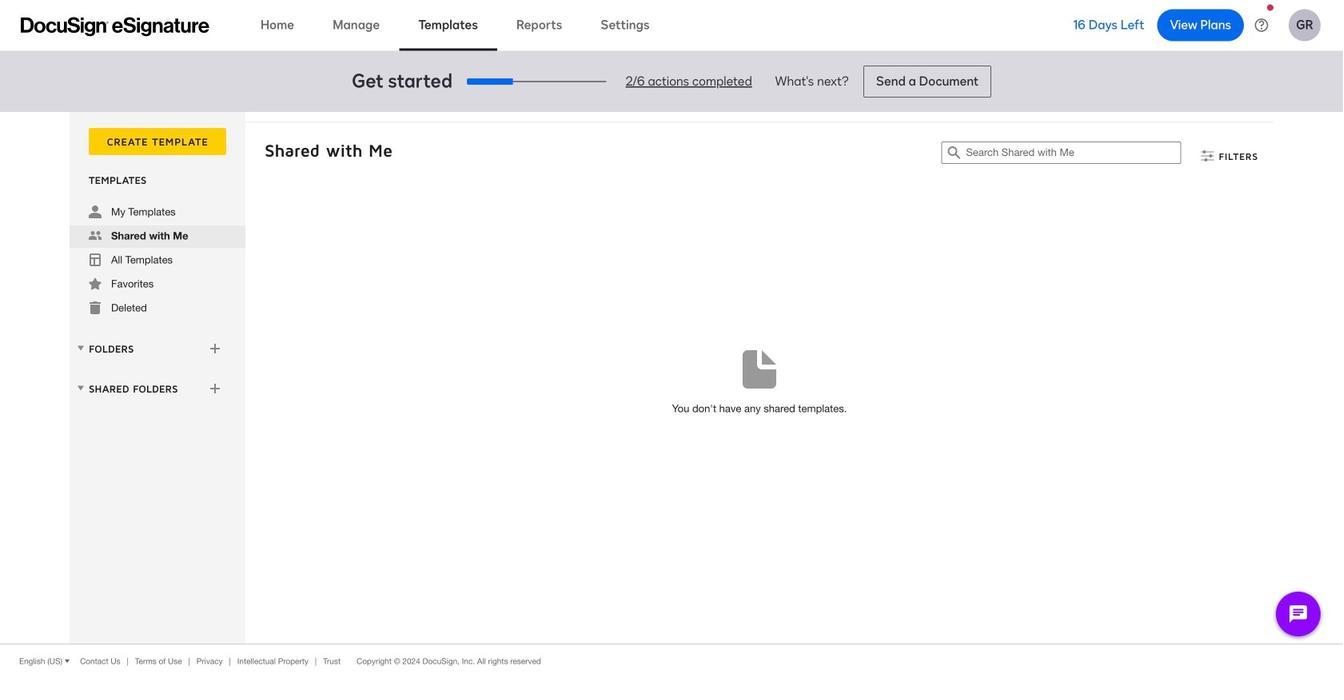 Task type: vqa. For each thing, say whether or not it's contained in the screenshot.
folder icon
no



Task type: locate. For each thing, give the bounding box(es) containing it.
docusign esignature image
[[21, 17, 210, 36]]

view folders image
[[74, 342, 87, 355]]

templates image
[[89, 254, 102, 266]]

star filled image
[[89, 278, 102, 290]]



Task type: describe. For each thing, give the bounding box(es) containing it.
Search Shared with Me text field
[[966, 142, 1181, 163]]

secondary navigation region
[[70, 112, 1278, 644]]

trash image
[[89, 302, 102, 314]]

shared image
[[89, 230, 102, 242]]

view shared folders image
[[74, 382, 87, 395]]

user image
[[89, 206, 102, 218]]

more info region
[[0, 644, 1344, 678]]



